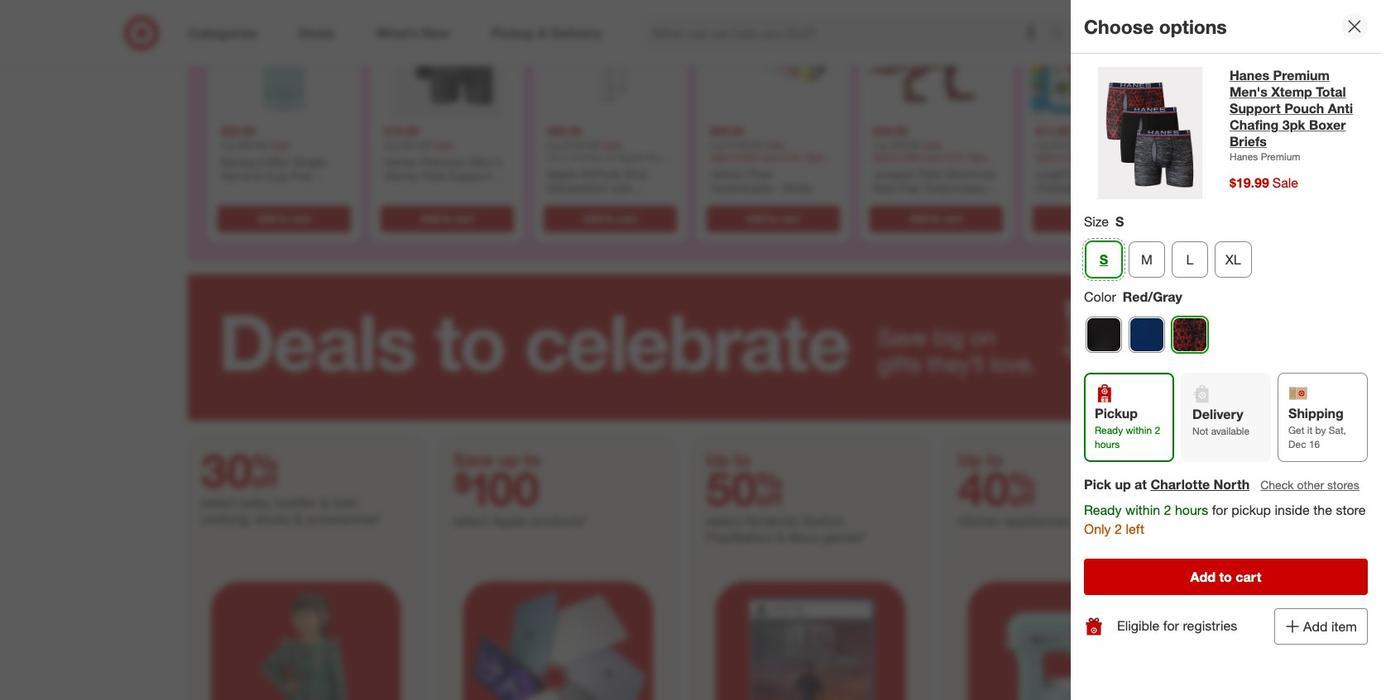 Task type: locate. For each thing, give the bounding box(es) containing it.
add down the leapfrog learning friends 100 words book
[[1073, 212, 1092, 224]]

for
[[1212, 502, 1228, 519], [1163, 618, 1179, 635]]

serve
[[221, 169, 251, 183]]

add for $59.99
[[258, 212, 276, 224]]

0 vertical spatial ready
[[1095, 424, 1123, 437]]

0 vertical spatial hours
[[1095, 438, 1120, 451]]

within down "pickup"
[[1126, 424, 1152, 437]]

other
[[1297, 478, 1324, 492]]

add to cart down 100 on the top of page
[[1073, 212, 1126, 224]]

the
[[1314, 502, 1332, 519]]

ready down "pickup"
[[1095, 424, 1123, 437]]

up for 50
[[706, 449, 729, 471]]

charlotte north button
[[1151, 476, 1250, 495]]

at
[[1135, 477, 1147, 493]]

games*
[[822, 529, 867, 546]]

up left at
[[1115, 477, 1131, 493]]

hanes premium men's xtemp total support pouch anti chafing 3pk boxer briefs image
[[1084, 67, 1217, 199]]

briefs
[[1230, 133, 1267, 150]]

0 vertical spatial within
[[1126, 424, 1152, 437]]

2 up from the left
[[958, 449, 982, 471]]

sat,
[[1329, 424, 1346, 437]]

30
[[201, 442, 278, 499]]

kitchen
[[958, 513, 1001, 529]]

save for save up to
[[454, 449, 493, 471]]

support
[[1230, 100, 1281, 117]]

hours down "pickup"
[[1095, 438, 1120, 451]]

reg inside $99.00 reg $149.99 sale
[[710, 138, 725, 151]]

add to cart down maker
[[258, 212, 311, 224]]

select left the baby,
[[201, 495, 237, 511]]

reg down '$39.99'
[[873, 138, 888, 151]]

k-
[[257, 154, 268, 168], [254, 169, 265, 183]]

1 horizontal spatial up to
[[958, 449, 1003, 471]]

group containing size
[[1082, 213, 1368, 285]]

1 vertical spatial $19.99
[[1230, 175, 1269, 191]]

xl
[[1226, 251, 1241, 268]]

6 reg from the left
[[1036, 138, 1051, 151]]

reg inside $99.99 reg $129.99 sale
[[547, 138, 562, 151]]

add to cart down white
[[747, 212, 800, 224]]

0 vertical spatial $19.99
[[384, 124, 419, 138]]

cart for jurassic park electronic real feel tyrannosaurus rex (target exclusive)
[[944, 212, 963, 224]]

add to cart button down 'tyrannosaurus'
[[870, 205, 1003, 232]]

1 within from the top
[[1126, 424, 1152, 437]]

sale inside '$39.99 reg $49.99 sale'
[[923, 138, 942, 151]]

$11.89
[[1036, 124, 1071, 138]]

0 horizontal spatial save
[[454, 449, 493, 471]]

& left xbox
[[776, 529, 785, 546]]

items*
[[1125, 513, 1162, 529]]

1 up from the left
[[706, 449, 729, 471]]

hanes up support
[[1230, 67, 1270, 84]]

hours down charlotte north button
[[1175, 502, 1208, 519]]

learning
[[1088, 166, 1133, 181]]

pick
[[1084, 477, 1111, 493]]

cart inside choose options dialog
[[1236, 569, 1262, 586]]

1 vertical spatial apple
[[493, 513, 527, 529]]

total
[[1316, 84, 1346, 100]]

left
[[1126, 521, 1145, 538]]

size s
[[1084, 214, 1124, 230]]

1 vertical spatial up
[[1115, 477, 1131, 493]]

apple airpods (2nd generation) with charging case image
[[540, 0, 680, 117]]

select
[[201, 495, 237, 511], [454, 513, 489, 529], [706, 513, 741, 529]]

up to up nintendo
[[706, 449, 751, 471]]

red/gray image
[[1173, 318, 1207, 352]]

4 reg from the left
[[710, 138, 725, 151]]

add down $21.99
[[421, 212, 440, 224]]

anti
[[1328, 100, 1353, 117]]

& left only
[[1073, 513, 1081, 529]]

sale for $11.89
[[1086, 138, 1105, 151]]

add to cart button down 100 on the top of page
[[1033, 205, 1166, 232]]

add to cart down case
[[584, 212, 637, 224]]

$19.99 up $21.99
[[384, 124, 419, 138]]

add for $19.99
[[421, 212, 440, 224]]

1 horizontal spatial -
[[775, 181, 779, 195]]

2 hanes from the top
[[1230, 151, 1258, 163]]

$19.99 for sale
[[1230, 175, 1269, 191]]

2 vertical spatial 2
[[1115, 521, 1122, 538]]

for down north
[[1212, 502, 1228, 519]]

1 horizontal spatial apple
[[547, 166, 577, 181]]

up to for 50
[[706, 449, 751, 471]]

reg inside $19.99 reg $21.99 sale
[[384, 138, 398, 151]]

hours inside ready within 2 hours for pickup inside the store only 2 left
[[1175, 502, 1208, 519]]

options
[[1159, 15, 1227, 38]]

to for jetson pixel hoverboard - white's add to cart button
[[768, 212, 778, 224]]

11 link
[[1211, 15, 1247, 51]]

kitchen appliances & dining items*
[[958, 513, 1162, 529]]

add to cart button down $21.99
[[381, 205, 514, 232]]

3 reg from the left
[[547, 138, 562, 151]]

save left big
[[878, 324, 927, 351]]

m
[[1141, 251, 1153, 268]]

stores
[[1327, 478, 1359, 492]]

1 vertical spatial hanes
[[1230, 151, 1258, 163]]

apple inside apple airpods (2nd generation) with charging case
[[547, 166, 577, 181]]

1 vertical spatial save
[[454, 449, 493, 471]]

0 horizontal spatial hours
[[1095, 438, 1120, 451]]

up up kitchen
[[958, 449, 982, 471]]

1 horizontal spatial $19.99
[[1230, 175, 1269, 191]]

$49.99
[[890, 138, 920, 151]]

3pk
[[1283, 117, 1305, 133]]

premium up pouch
[[1273, 67, 1330, 84]]

sale inside $59.99 reg $89.99 sale keurig k-mini single- serve k-cup pod coffee maker - oasis
[[271, 138, 290, 151]]

hanes premium men's xtemp total support pouch anti chafing 3pk boxer briefs hanes premium
[[1230, 67, 1353, 163]]

save up select apple products*
[[454, 449, 493, 471]]

love.
[[990, 350, 1036, 377]]

add to cart button for apple airpods (2nd generation) with charging case
[[544, 205, 677, 232]]

1 up to from the left
[[706, 449, 751, 471]]

1 vertical spatial 2
[[1164, 502, 1171, 519]]

apple up generation)
[[547, 166, 577, 181]]

add to cart button
[[218, 205, 351, 232], [381, 205, 514, 232], [544, 205, 677, 232], [707, 205, 840, 232], [870, 205, 1003, 232], [1033, 205, 1166, 232], [1084, 559, 1368, 596]]

$19.99 down briefs
[[1230, 175, 1269, 191]]

hanes
[[1230, 67, 1270, 84], [1230, 151, 1258, 163]]

0 vertical spatial hanes
[[1230, 67, 1270, 84]]

sale for $59.99
[[271, 138, 290, 151]]

up to up kitchen
[[958, 449, 1003, 471]]

$11.89 reg $13.99 sale
[[1036, 124, 1105, 151]]

$19.99 inside $19.99 reg $21.99 sale
[[384, 124, 419, 138]]

generation)
[[547, 181, 608, 195]]

select inside select nintendo switch, playstation & xbox games*
[[706, 513, 741, 529]]

2 within from the top
[[1126, 502, 1160, 519]]

0 horizontal spatial -
[[294, 183, 299, 197]]

2 left 'left'
[[1115, 521, 1122, 538]]

pod
[[290, 169, 311, 183]]

sale up mini
[[271, 138, 290, 151]]

1 reg from the left
[[221, 138, 235, 151]]

sale right $149.99
[[765, 138, 785, 151]]

0 horizontal spatial up to
[[706, 449, 751, 471]]

add to cart button down with
[[544, 205, 677, 232]]

add to cart button up registries
[[1084, 559, 1368, 596]]

sale inside choose options dialog
[[1273, 175, 1299, 191]]

reg for $19.99
[[384, 138, 398, 151]]

tyrannosaurus
[[924, 181, 999, 195]]

- inside jetson pixel hoverboard - white
[[775, 181, 779, 195]]

add to cart down "(target"
[[910, 212, 963, 224]]

premium up $19.99 sale
[[1261, 151, 1301, 163]]

ready up only
[[1084, 502, 1122, 519]]

within inside ready within 2 hours for pickup inside the store only 2 left
[[1126, 502, 1160, 519]]

to inside choose options dialog
[[1219, 569, 1232, 586]]

0 horizontal spatial select
[[201, 495, 237, 511]]

select down 'save up to'
[[454, 513, 489, 529]]

1 horizontal spatial up
[[1115, 477, 1131, 493]]

pickup
[[1095, 405, 1138, 422]]

within up 'left'
[[1126, 502, 1160, 519]]

sale right $129.99 at the left of the page
[[602, 138, 622, 151]]

0 vertical spatial 2
[[1155, 424, 1160, 437]]

hanes down briefs
[[1230, 151, 1258, 163]]

up up select apple products*
[[498, 449, 519, 471]]

sale right $49.99 at the top
[[923, 138, 942, 151]]

add down case
[[584, 212, 603, 224]]

s right size
[[1116, 214, 1124, 230]]

add down "(target"
[[910, 212, 929, 224]]

add to cart button down maker
[[218, 205, 351, 232]]

for right eligible
[[1163, 618, 1179, 635]]

select left nintendo
[[706, 513, 741, 529]]

$19.99
[[384, 124, 419, 138], [1230, 175, 1269, 191]]

available
[[1211, 425, 1250, 438]]

add to cart inside choose options dialog
[[1191, 569, 1262, 586]]

check
[[1260, 478, 1294, 492]]

sale inside $99.99 reg $129.99 sale
[[602, 138, 622, 151]]

$99.00 reg $149.99 sale
[[710, 124, 785, 151]]

check other stores
[[1260, 478, 1359, 492]]

to for add to cart button below $21.99
[[442, 212, 452, 224]]

s up color
[[1100, 251, 1108, 268]]

$89.99
[[238, 138, 268, 151]]

registries
[[1183, 618, 1237, 635]]

- down pod
[[294, 183, 299, 197]]

sale inside $19.99 reg $21.99 sale
[[434, 138, 453, 151]]

2 left not
[[1155, 424, 1160, 437]]

group
[[1082, 213, 1368, 285]]

pouch
[[1285, 100, 1324, 117]]

0 horizontal spatial up
[[498, 449, 519, 471]]

to
[[279, 212, 289, 224], [442, 212, 452, 224], [605, 212, 615, 224], [768, 212, 778, 224], [931, 212, 941, 224], [1094, 212, 1104, 224], [524, 449, 541, 471], [734, 449, 751, 471], [987, 449, 1003, 471], [1219, 569, 1232, 586]]

2 horizontal spatial select
[[706, 513, 741, 529]]

save
[[878, 324, 927, 351], [454, 449, 493, 471]]

reg down $99.00
[[710, 138, 725, 151]]

0 horizontal spatial for
[[1163, 618, 1179, 635]]

get
[[1289, 424, 1305, 437]]

1 vertical spatial within
[[1126, 502, 1160, 519]]

reg down $99.99
[[547, 138, 562, 151]]

0 vertical spatial apple
[[547, 166, 577, 181]]

m link
[[1129, 242, 1165, 278]]

up inside choose options dialog
[[1115, 477, 1131, 493]]

airpods
[[580, 166, 621, 181]]

up to
[[706, 449, 751, 471], [958, 449, 1003, 471]]

2 reg from the left
[[384, 138, 398, 151]]

0 vertical spatial for
[[1212, 502, 1228, 519]]

apple left products*
[[493, 513, 527, 529]]

add to cart button for leapfrog learning friends 100 words book
[[1033, 205, 1166, 232]]

1 horizontal spatial s
[[1116, 214, 1124, 230]]

0 vertical spatial save
[[878, 324, 927, 351]]

- left white
[[775, 181, 779, 195]]

cart for apple airpods (2nd generation) with charging case
[[618, 212, 637, 224]]

- inside $59.99 reg $89.99 sale keurig k-mini single- serve k-cup pod coffee maker - oasis
[[294, 183, 299, 197]]

1 vertical spatial ready
[[1084, 502, 1122, 519]]

$19.99 for reg
[[384, 124, 419, 138]]

add to cart down $21.99
[[421, 212, 474, 224]]

reg down $59.99
[[221, 138, 235, 151]]

1 vertical spatial for
[[1163, 618, 1179, 635]]

1 horizontal spatial for
[[1212, 502, 1228, 519]]

keurig k-mini single-serve k-cup pod coffee maker - oasis image
[[214, 0, 354, 117]]

black/blue image
[[1130, 318, 1164, 352]]

sale for $99.00
[[765, 138, 785, 151]]

0 horizontal spatial up
[[706, 449, 729, 471]]

with
[[611, 181, 632, 195]]

up
[[706, 449, 729, 471], [958, 449, 982, 471]]

reg down $11.89
[[1036, 138, 1051, 151]]

charlotte
[[1151, 477, 1210, 493]]

k- up maker
[[254, 169, 265, 183]]

&
[[321, 495, 329, 511], [294, 511, 302, 528], [1073, 513, 1081, 529], [776, 529, 785, 546]]

& left kids'
[[321, 495, 329, 511]]

single-
[[293, 154, 330, 168]]

color
[[1084, 289, 1116, 305]]

1 horizontal spatial select
[[454, 513, 489, 529]]

0 horizontal spatial $19.99
[[384, 124, 419, 138]]

reg inside '$39.99 reg $49.99 sale'
[[873, 138, 888, 151]]

cart for leapfrog learning friends 100 words book
[[1107, 212, 1126, 224]]

reg inside $11.89 reg $13.99 sale
[[1036, 138, 1051, 151]]

appliances
[[1005, 513, 1069, 529]]

sale for $39.99
[[923, 138, 942, 151]]

1 horizontal spatial 2
[[1155, 424, 1160, 437]]

apple airpods (2nd generation) with charging case
[[547, 166, 647, 210]]

$19.99 inside choose options dialog
[[1230, 175, 1269, 191]]

sale right $21.99
[[434, 138, 453, 151]]

-
[[775, 181, 779, 195], [294, 183, 299, 197]]

add down hoverboard
[[747, 212, 766, 224]]

0 horizontal spatial s
[[1100, 251, 1108, 268]]

save inside save big on gifts they'll love.
[[878, 324, 927, 351]]

1 horizontal spatial hours
[[1175, 502, 1208, 519]]

0 vertical spatial s
[[1116, 214, 1124, 230]]

select nintendo switch, playstation & xbox games*
[[706, 513, 867, 546]]

s link
[[1086, 242, 1122, 278]]

ready within 2 hours for pickup inside the store only 2 left
[[1084, 502, 1366, 538]]

men's
[[1230, 84, 1268, 100]]

hours inside pickup ready within 2 hours
[[1095, 438, 1120, 451]]

sale right $13.99
[[1086, 138, 1105, 151]]

add to cart button for jurassic park electronic real feel tyrannosaurus rex (target exclusive)
[[870, 205, 1003, 232]]

1 vertical spatial hours
[[1175, 502, 1208, 519]]

select apple products*
[[454, 513, 589, 529]]

100
[[1078, 181, 1097, 195]]

2 down pick up at charlotte north
[[1164, 502, 1171, 519]]

xbox
[[788, 529, 819, 546]]

1 horizontal spatial save
[[878, 324, 927, 351]]

2 up to from the left
[[958, 449, 1003, 471]]

$99.99 reg $129.99 sale
[[547, 124, 622, 151]]

reg left $21.99
[[384, 138, 398, 151]]

0 horizontal spatial 2
[[1115, 521, 1122, 538]]

add to cart up registries
[[1191, 569, 1262, 586]]

add to cart button down white
[[707, 205, 840, 232]]

0 vertical spatial up
[[498, 449, 519, 471]]

30 select baby, toddler & kids' clothing, shoes & accessories*
[[201, 442, 382, 528]]

add down maker
[[258, 212, 276, 224]]

sale down the 3pk at top
[[1273, 175, 1299, 191]]

add to cart for jurassic park electronic real feel tyrannosaurus rex (target exclusive)
[[910, 212, 963, 224]]

up up playstation
[[706, 449, 729, 471]]

add to cart for keurig k-mini single- serve k-cup pod coffee maker - oasis
[[258, 212, 311, 224]]

1 horizontal spatial up
[[958, 449, 982, 471]]

up for 40
[[958, 449, 982, 471]]

products*
[[531, 513, 589, 529]]

for inside ready within 2 hours for pickup inside the store only 2 left
[[1212, 502, 1228, 519]]

reg for $11.89
[[1036, 138, 1051, 151]]

5 reg from the left
[[873, 138, 888, 151]]

sale inside $11.89 reg $13.99 sale
[[1086, 138, 1105, 151]]

save up to
[[454, 449, 541, 471]]

reg inside $59.99 reg $89.99 sale keurig k-mini single- serve k-cup pod coffee maker - oasis
[[221, 138, 235, 151]]

select for $100
[[454, 513, 489, 529]]

ready inside pickup ready within 2 hours
[[1095, 424, 1123, 437]]

store
[[1336, 502, 1366, 519]]

black image
[[1087, 318, 1121, 352]]

k- down "$89.99"
[[257, 154, 268, 168]]

add for $11.89
[[1073, 212, 1092, 224]]

add left item
[[1304, 619, 1328, 635]]

hanes premium men's xtemp total support pouch anti chafing 3pk boxer briefs link
[[1230, 67, 1368, 150]]

sale inside $99.00 reg $149.99 sale
[[765, 138, 785, 151]]



Task type: vqa. For each thing, say whether or not it's contained in the screenshot.
the right the -
yes



Task type: describe. For each thing, give the bounding box(es) containing it.
shipping get it by sat, dec 16
[[1289, 405, 1346, 451]]

to for jurassic park electronic real feel tyrannosaurus rex (target exclusive) add to cart button
[[931, 212, 941, 224]]

check other stores button
[[1260, 477, 1360, 495]]

oasis
[[302, 183, 331, 197]]

size
[[1084, 214, 1109, 230]]

cart for jetson pixel hoverboard - white
[[781, 212, 800, 224]]

sale for $19.99
[[434, 138, 453, 151]]

leapfrog learning friends 100 words book image
[[1029, 0, 1169, 117]]

add to cart button for keurig k-mini single- serve k-cup pod coffee maker - oasis
[[218, 205, 351, 232]]

$13.99
[[1053, 138, 1083, 151]]

carousel region
[[188, 0, 1181, 275]]

case
[[597, 195, 624, 210]]

leapfrog learning friends 100 words book
[[1036, 166, 1133, 210]]

only
[[1084, 521, 1111, 538]]

jetson pixel hoverboard - white image
[[703, 0, 843, 117]]

2 inside pickup ready within 2 hours
[[1155, 424, 1160, 437]]

reg for $99.99
[[547, 138, 562, 151]]

jurassic park electronic real feel tyrannosaurus rex (target exclusive) image
[[866, 0, 1006, 117]]

to for add to cart button for leapfrog learning friends 100 words book
[[1094, 212, 1104, 224]]

to for add to cart button for keurig k-mini single- serve k-cup pod coffee maker - oasis
[[279, 212, 289, 224]]

jetson pixel hoverboard - white
[[710, 166, 812, 195]]

select inside the 30 select baby, toddler & kids' clothing, shoes & accessories*
[[201, 495, 237, 511]]

$100
[[454, 461, 539, 517]]

cart for keurig k-mini single- serve k-cup pod coffee maker - oasis
[[292, 212, 311, 224]]

40
[[958, 461, 1036, 517]]

add up registries
[[1191, 569, 1216, 586]]

inside
[[1275, 502, 1310, 519]]

choose options dialog
[[1071, 0, 1381, 701]]

ready inside ready within 2 hours for pickup inside the store only 2 left
[[1084, 502, 1122, 519]]

sale for $99.99
[[602, 138, 622, 151]]

What can we help you find? suggestions appear below search field
[[642, 15, 1054, 51]]

mini
[[268, 154, 290, 168]]

50
[[706, 461, 783, 517]]

add inside "button"
[[1304, 619, 1328, 635]]

rex
[[873, 195, 893, 210]]

$21.99
[[401, 138, 431, 151]]

within inside pickup ready within 2 hours
[[1126, 424, 1152, 437]]

by
[[1315, 424, 1326, 437]]

hanes premium men's xtemp total support pouch anti chafing 3pk boxer briefs - red/gray m image
[[377, 0, 517, 117]]

coffee
[[221, 183, 255, 197]]

keurig
[[221, 154, 254, 168]]

leapfrog
[[1036, 166, 1085, 181]]

(target
[[896, 195, 931, 210]]

choose
[[1084, 15, 1154, 38]]

to for apple airpods (2nd generation) with charging case add to cart button
[[605, 212, 615, 224]]

playstation
[[706, 529, 773, 546]]

jurassic
[[873, 166, 916, 181]]

dining
[[1085, 513, 1121, 529]]

11
[[1231, 17, 1241, 27]]

add to cart for apple airpods (2nd generation) with charging case
[[584, 212, 637, 224]]

eligible for registries
[[1117, 618, 1237, 635]]

1 vertical spatial premium
[[1261, 151, 1301, 163]]

cup
[[265, 169, 287, 183]]

$19.99 reg $21.99 sale
[[384, 124, 453, 151]]

(2nd
[[624, 166, 647, 181]]

switch,
[[803, 513, 846, 529]]

l
[[1186, 251, 1194, 268]]

words
[[1100, 181, 1133, 195]]

charging
[[547, 195, 594, 210]]

feel
[[899, 181, 921, 195]]

exclusive)
[[935, 195, 986, 210]]

2 horizontal spatial 2
[[1164, 502, 1171, 519]]

up for to
[[498, 449, 519, 471]]

it
[[1307, 424, 1313, 437]]

maker
[[259, 183, 291, 197]]

1 hanes from the top
[[1230, 67, 1270, 84]]

kids'
[[333, 495, 360, 511]]

book
[[1036, 195, 1063, 210]]

delivery not available
[[1193, 406, 1250, 438]]

north
[[1214, 477, 1250, 493]]

save for save big on gifts they'll love.
[[878, 324, 927, 351]]

$99.00
[[710, 124, 745, 138]]

boxer
[[1309, 117, 1346, 133]]

pick up at charlotte north
[[1084, 477, 1250, 493]]

reg for $99.00
[[710, 138, 725, 151]]

$149.99
[[727, 138, 763, 151]]

$59.99 reg $89.99 sale keurig k-mini single- serve k-cup pod coffee maker - oasis
[[221, 124, 331, 197]]

not
[[1193, 425, 1209, 438]]

toddler
[[275, 495, 317, 511]]

to for add to cart button inside the choose options dialog
[[1219, 569, 1232, 586]]

pickup
[[1232, 502, 1271, 519]]

they'll
[[927, 350, 984, 377]]

1 vertical spatial s
[[1100, 251, 1108, 268]]

& right shoes
[[294, 511, 302, 528]]

search button
[[1043, 15, 1083, 55]]

add to cart button inside choose options dialog
[[1084, 559, 1368, 596]]

shipping
[[1289, 405, 1344, 422]]

add item
[[1304, 619, 1357, 635]]

color red/gray
[[1084, 289, 1182, 305]]

16
[[1309, 438, 1320, 451]]

up to for 40
[[958, 449, 1003, 471]]

$39.99
[[873, 124, 908, 138]]

reg for $59.99
[[221, 138, 235, 151]]

add to cart for leapfrog learning friends 100 words book
[[1073, 212, 1126, 224]]

l link
[[1172, 242, 1208, 278]]

xl link
[[1215, 242, 1252, 278]]

electronic
[[946, 166, 997, 181]]

add to cart for jetson pixel hoverboard - white
[[747, 212, 800, 224]]

jetson
[[710, 166, 745, 181]]

red/gray
[[1123, 289, 1182, 305]]

reg for $39.99
[[873, 138, 888, 151]]

pickup ready within 2 hours
[[1095, 405, 1160, 451]]

$19.99 sale
[[1230, 175, 1299, 191]]

real
[[873, 181, 896, 195]]

park
[[919, 166, 942, 181]]

0 horizontal spatial apple
[[493, 513, 527, 529]]

up for at
[[1115, 477, 1131, 493]]

add for $99.00
[[747, 212, 766, 224]]

0 vertical spatial premium
[[1273, 67, 1330, 84]]

select for 50
[[706, 513, 741, 529]]

chafing
[[1230, 117, 1279, 133]]

add for $39.99
[[910, 212, 929, 224]]

& inside select nintendo switch, playstation & xbox games*
[[776, 529, 785, 546]]

add for $99.99
[[584, 212, 603, 224]]

save big on gifts they'll love.
[[878, 324, 1036, 377]]

white
[[782, 181, 812, 195]]

accessories*
[[306, 511, 382, 528]]

friends
[[1036, 181, 1075, 195]]

group inside choose options dialog
[[1082, 213, 1368, 285]]

add to cart button for jetson pixel hoverboard - white
[[707, 205, 840, 232]]



